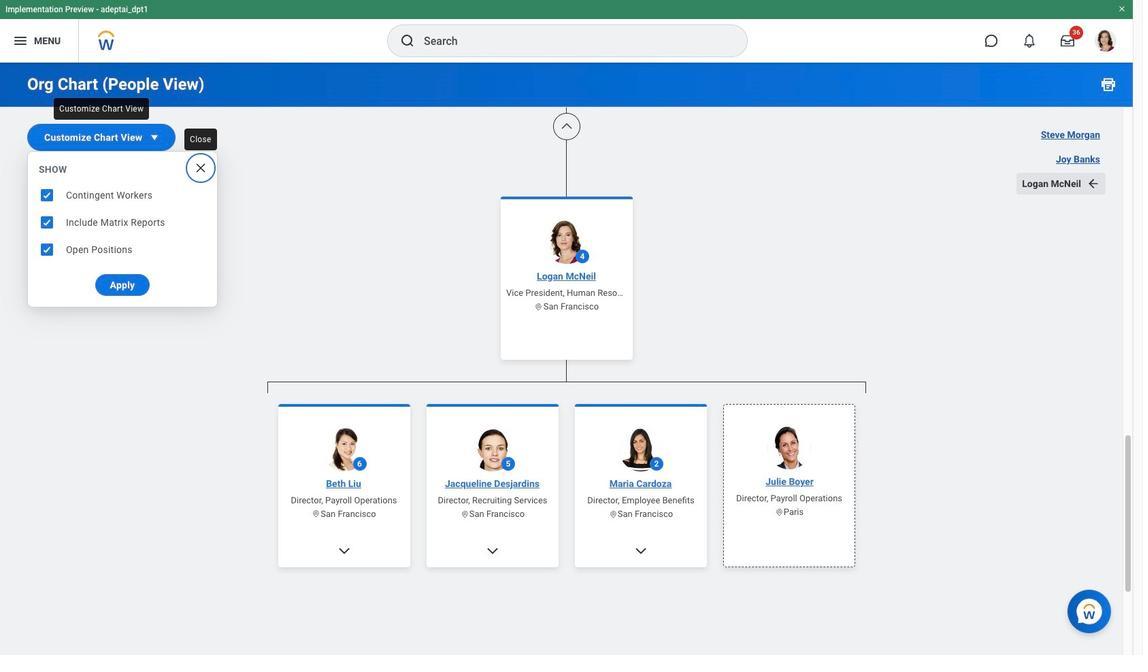 Task type: locate. For each thing, give the bounding box(es) containing it.
profile logan mcneil image
[[1095, 30, 1117, 54]]

banner
[[0, 0, 1133, 63]]

0 vertical spatial tooltip
[[50, 94, 153, 124]]

dialog
[[27, 151, 218, 308]]

chevron down image
[[337, 544, 351, 558], [486, 544, 499, 558]]

chevron up image
[[560, 120, 573, 133]]

main content
[[0, 0, 1133, 655]]

0 horizontal spatial location image
[[312, 510, 321, 519]]

tooltip up 'caret down' icon
[[50, 94, 153, 124]]

2 horizontal spatial location image
[[775, 508, 783, 516]]

notifications large image
[[1023, 34, 1036, 48]]

tooltip up "x" image
[[180, 125, 221, 154]]

Search Workday  search field
[[424, 26, 719, 56]]

tooltip
[[50, 94, 153, 124], [180, 125, 221, 154]]

close environment banner image
[[1118, 5, 1126, 13]]

inbox large image
[[1061, 34, 1074, 48]]

location image
[[775, 508, 783, 516], [312, 510, 321, 519], [609, 510, 617, 519]]

justify image
[[12, 33, 29, 49]]

1 horizontal spatial chevron down image
[[486, 544, 499, 558]]

x image
[[194, 161, 208, 175]]

logan mcneil, logan mcneil, 4 direct reports element
[[267, 393, 866, 655]]

chevron down image
[[634, 544, 647, 558]]

1 horizontal spatial tooltip
[[180, 125, 221, 154]]

0 horizontal spatial chevron down image
[[337, 544, 351, 558]]

arrow left image
[[1087, 177, 1100, 191]]

1 horizontal spatial location image
[[609, 510, 617, 519]]

caret down image
[[148, 131, 161, 144]]

location image for chevron down image
[[609, 510, 617, 519]]



Task type: describe. For each thing, give the bounding box(es) containing it.
1 chevron down image from the left
[[337, 544, 351, 558]]

2 chevron down image from the left
[[486, 544, 499, 558]]

1 vertical spatial tooltip
[[180, 125, 221, 154]]

search image
[[399, 33, 416, 49]]

location image for second chevron down icon from right
[[312, 510, 321, 519]]

print org chart image
[[1100, 76, 1117, 93]]

location image
[[460, 510, 469, 519]]

0 horizontal spatial tooltip
[[50, 94, 153, 124]]



Task type: vqa. For each thing, say whether or not it's contained in the screenshot.
the 4
no



